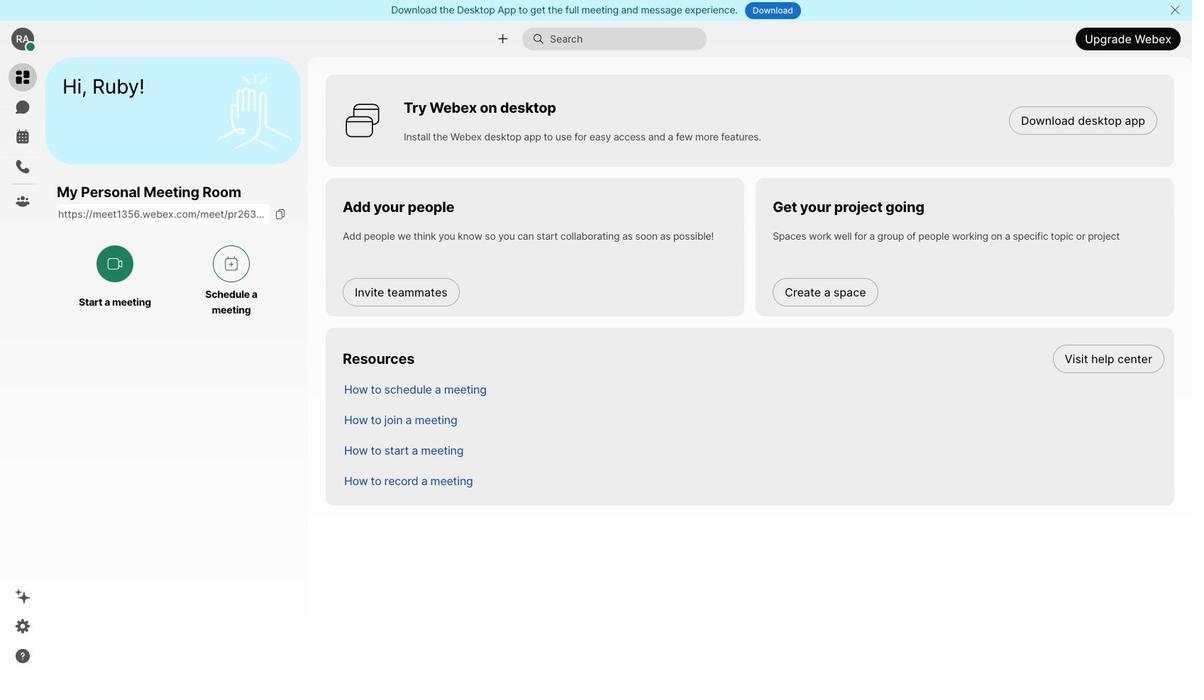 Task type: vqa. For each thing, say whether or not it's contained in the screenshot.
two hands high fiving Image
yes



Task type: describe. For each thing, give the bounding box(es) containing it.
webex tab list
[[9, 63, 37, 216]]

3 list item from the top
[[333, 405, 1175, 435]]

2 list item from the top
[[333, 374, 1175, 405]]



Task type: locate. For each thing, give the bounding box(es) containing it.
4 list item from the top
[[333, 435, 1175, 466]]

navigation
[[0, 57, 45, 684]]

cancel_16 image
[[1170, 4, 1181, 16]]

1 list item from the top
[[333, 344, 1175, 374]]

None text field
[[57, 205, 270, 224]]

two hands high fiving image
[[212, 68, 297, 154]]

5 list item from the top
[[333, 466, 1175, 496]]

list item
[[333, 344, 1175, 374], [333, 374, 1175, 405], [333, 405, 1175, 435], [333, 435, 1175, 466], [333, 466, 1175, 496]]



